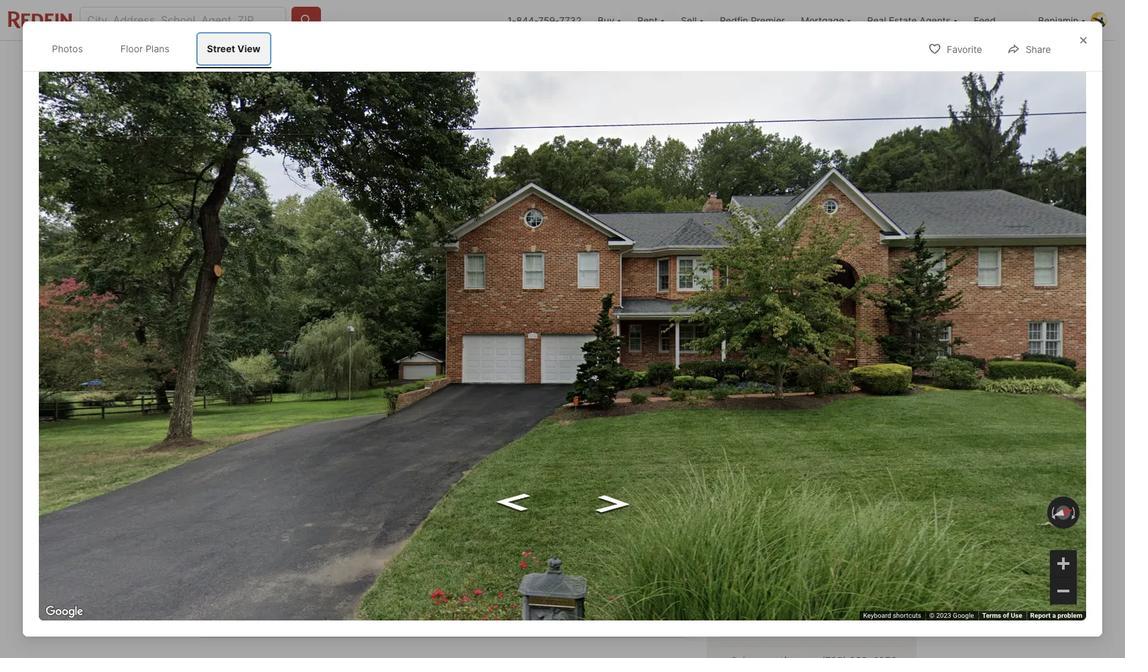 Task type: describe. For each thing, give the bounding box(es) containing it.
plans inside tab
[[146, 43, 169, 54]]

redfin for agents
[[749, 612, 773, 622]]

6,330
[[506, 481, 551, 499]]

this home is popular it's been viewed 875 times. tour it before it's gone!
[[237, 556, 496, 588]]

share button
[[996, 35, 1063, 63]]

sale
[[232, 425, 255, 436]]

7.5
[[443, 481, 464, 499]]

tour inside 'this home is popular it's been viewed 875 times. tour it before it's gone!'
[[378, 574, 401, 588]]

1 horizontal spatial in
[[852, 612, 859, 622]]

844-
[[517, 14, 539, 26]]

terms of use
[[983, 612, 1023, 620]]

61
[[850, 377, 861, 389]]

2 tab from the left
[[353, 44, 454, 76]]

is
[[295, 556, 304, 569]]

home
[[263, 556, 292, 569]]

report a problem link
[[1031, 612, 1083, 620]]

nov 1 wednesday
[[790, 456, 833, 502]]

more times link
[[298, 602, 357, 616]]

tour for tour via video chat
[[812, 532, 833, 541]]

agent
[[858, 434, 889, 448]]

beds
[[385, 501, 410, 515]]

feed inside feed button
[[974, 14, 996, 26]]

tour for tour in person
[[727, 532, 748, 541]]

street inside street view tab
[[207, 43, 235, 54]]

©
[[930, 612, 935, 620]]

1 horizontal spatial 22031
[[861, 612, 884, 622]]

8:00
[[236, 602, 260, 616]]

redfin premier button
[[712, 0, 793, 40]]

favorite
[[947, 44, 983, 55]]

it
[[404, 574, 411, 588]]

oct
[[731, 456, 749, 466]]

get pre-approved link
[[271, 503, 353, 514]]

floor plans tab
[[110, 32, 180, 65]]

0 horizontal spatial 22031
[[348, 450, 379, 463]]

baths
[[443, 501, 472, 515]]

va
[[331, 450, 345, 463]]

sq
[[506, 501, 520, 515]]

this
[[237, 556, 260, 569]]

est.
[[198, 503, 215, 514]]

approved
[[309, 503, 353, 514]]

plans inside 'button'
[[265, 377, 289, 389]]

google
[[953, 612, 975, 620]]

of
[[1003, 612, 1010, 620]]

it's
[[237, 574, 252, 588]]

wednesday
[[790, 493, 833, 502]]

list box containing tour in person
[[718, 522, 906, 552]]

available:
[[771, 585, 806, 595]]

next
[[751, 585, 769, 595]]

been
[[255, 574, 280, 588]]

2 , from the left
[[325, 450, 328, 463]]

premier inside redfin premier button
[[751, 14, 785, 26]]

report a problem
[[1031, 612, 1083, 620]]

8 beds
[[385, 481, 410, 515]]

view inside street view tab
[[237, 43, 261, 54]]

City, Address, School, Agent, ZIP search field
[[80, 7, 286, 34]]

759-
[[539, 14, 559, 26]]

-
[[258, 425, 262, 436]]

in inside list box
[[750, 532, 758, 541]]

view inside street view button
[[366, 377, 389, 389]]

at
[[833, 585, 841, 595]]

floor plans button
[[209, 370, 301, 397]]

it's
[[450, 574, 464, 588]]

6,330 sq ft
[[506, 481, 551, 515]]

7.5 baths
[[443, 481, 472, 515]]

get
[[271, 503, 288, 514]]

redfin premier
[[720, 14, 785, 26]]

2 horizontal spatial redfin
[[779, 434, 813, 448]]

$1,995,000 est. $14,159 /mo get pre-approved
[[198, 481, 353, 514]]

$1,995,000
[[198, 481, 286, 499]]

photos
[[863, 377, 895, 389]]

days
[[792, 624, 810, 634]]

7:30
[[843, 585, 859, 595]]

keyboard
[[864, 612, 892, 620]]

floor inside 'button'
[[239, 377, 262, 389]]

led
[[804, 612, 815, 622]]

chat
[[874, 532, 894, 541]]

oct 31 tuesday
[[731, 456, 763, 502]]

use
[[1011, 612, 1023, 620]]

today
[[808, 585, 831, 595]]

next image
[[890, 469, 912, 490]]

times
[[327, 602, 357, 616]]

61 photos
[[850, 377, 895, 389]]

floor plans inside 'button'
[[239, 377, 289, 389]]

tab list containing photos
[[39, 29, 285, 68]]

8
[[385, 481, 395, 499]]

google image
[[42, 603, 86, 621]]

fairfax
[[290, 450, 325, 463]]

61 photos button
[[820, 370, 906, 397]]

1 , from the left
[[284, 450, 287, 463]]

2023
[[937, 612, 952, 620]]

tour via video chat
[[812, 532, 894, 541]]

schedule tour next available: today at 7:30 pm
[[751, 570, 873, 595]]

pm
[[263, 602, 279, 616]]

tour for tour with a redfin premier agent
[[718, 434, 742, 448]]



Task type: locate. For each thing, give the bounding box(es) containing it.
gone!
[[467, 574, 496, 588]]

0 vertical spatial street
[[207, 43, 235, 54]]

with
[[744, 434, 767, 448]]

tab
[[278, 44, 353, 76], [353, 44, 454, 76], [454, 44, 562, 76], [562, 44, 628, 76]]

today: 8:00 pm • more times
[[198, 601, 357, 616]]

a
[[770, 434, 776, 448], [1053, 612, 1056, 620]]

0 horizontal spatial feed
[[241, 54, 263, 65]]

nov
[[790, 456, 808, 466], [849, 456, 867, 466]]

for
[[211, 425, 229, 436]]

1 nov from the left
[[790, 456, 808, 466]]

3130 barbara ln , fairfax , va 22031
[[198, 450, 379, 463]]

floor down city, address, school, agent, zip search field
[[121, 43, 143, 54]]

0 horizontal spatial view
[[237, 43, 261, 54]]

1 horizontal spatial redfin
[[749, 612, 773, 622]]

floor plans
[[121, 43, 169, 54], [239, 377, 289, 389]]

shortcuts
[[893, 612, 922, 620]]

, left the fairfax
[[284, 450, 287, 463]]

0 horizontal spatial in
[[750, 532, 758, 541]]

0 vertical spatial feed
[[974, 14, 996, 26]]

31
[[731, 465, 759, 495]]

0 horizontal spatial ,
[[284, 450, 287, 463]]

0 vertical spatial floor
[[121, 43, 143, 54]]

0 vertical spatial 22031
[[348, 450, 379, 463]]

schedule
[[776, 570, 825, 583]]

floor plans inside tab
[[121, 43, 169, 54]]

0 vertical spatial street view
[[207, 43, 261, 54]]

active link
[[265, 425, 298, 436]]

map entry image
[[597, 424, 686, 513]]

view
[[237, 43, 261, 54], [366, 377, 389, 389]]

0 horizontal spatial floor plans
[[121, 43, 169, 54]]

terms of use link
[[983, 612, 1023, 620]]

for sale - active
[[211, 425, 298, 436]]

feed inside feed "link"
[[241, 54, 263, 65]]

3130
[[198, 450, 225, 463]]

floor
[[121, 43, 143, 54], [239, 377, 262, 389]]

1-844-759-7732
[[508, 14, 582, 26]]

nov inside nov 2 thursday
[[849, 456, 867, 466]]

2 horizontal spatial in
[[887, 612, 893, 622]]

nov for 1
[[790, 456, 808, 466]]

floor inside tab
[[121, 43, 143, 54]]

tour left person
[[727, 532, 748, 541]]

0 vertical spatial premier
[[751, 14, 785, 26]]

3 tab from the left
[[454, 44, 562, 76]]

0 horizontal spatial premier
[[751, 14, 785, 26]]

street view tab
[[196, 32, 271, 65]]

875
[[323, 574, 342, 588]]

a right with
[[770, 434, 776, 448]]

nov inside nov 1 wednesday
[[790, 456, 808, 466]]

street view button
[[306, 370, 400, 397]]

1
[[790, 465, 802, 495]]

premier
[[751, 14, 785, 26], [815, 434, 856, 448]]

1 horizontal spatial a
[[1053, 612, 1056, 620]]

1 vertical spatial feed
[[241, 54, 263, 65]]

floor plans down city, address, school, agent, zip search field
[[121, 43, 169, 54]]

nov down tour with a redfin premier agent
[[790, 456, 808, 466]]

22031 down pm
[[861, 612, 884, 622]]

0 horizontal spatial nov
[[790, 456, 808, 466]]

0 vertical spatial floor plans
[[121, 43, 169, 54]]

tour left via
[[812, 532, 833, 541]]

1-844-759-7732 link
[[508, 14, 582, 26]]

feed link
[[214, 52, 263, 68]]

1 horizontal spatial floor plans
[[239, 377, 289, 389]]

1 vertical spatial floor plans
[[239, 377, 289, 389]]

0 vertical spatial redfin
[[720, 14, 748, 26]]

pm
[[861, 585, 873, 595]]

the
[[749, 624, 761, 634]]

nov for 2
[[849, 456, 867, 466]]

tour up oct
[[718, 434, 742, 448]]

55
[[817, 612, 827, 622]]

plans up 'active' "link"
[[265, 377, 289, 389]]

floor plans up -
[[239, 377, 289, 389]]

,
[[284, 450, 287, 463], [325, 450, 328, 463]]

0 vertical spatial view
[[237, 43, 261, 54]]

ft
[[523, 501, 533, 515]]

© 2023 google
[[930, 612, 975, 620]]

report
[[1031, 612, 1051, 620]]

2 vertical spatial redfin
[[749, 612, 773, 622]]

1 horizontal spatial nov
[[849, 456, 867, 466]]

today:
[[198, 601, 232, 615]]

$14,159
[[218, 503, 251, 514]]

user photo image
[[1091, 12, 1107, 28]]

1 tab from the left
[[278, 44, 353, 76]]

pre-
[[290, 503, 309, 514]]

street view inside tab
[[207, 43, 261, 54]]

redfin for premier
[[720, 14, 748, 26]]

in
[[750, 532, 758, 541], [852, 612, 859, 622], [887, 612, 893, 622]]

4 tab from the left
[[562, 44, 628, 76]]

1-
[[508, 14, 517, 26]]

submit search image
[[300, 13, 313, 27]]

share
[[1026, 44, 1051, 55]]

0 horizontal spatial plans
[[146, 43, 169, 54]]

redfin inside button
[[720, 14, 748, 26]]

30
[[779, 624, 790, 634]]

photos
[[52, 43, 83, 54]]

list box
[[718, 522, 906, 552]]

keyboard shortcuts
[[864, 612, 922, 620]]

1 vertical spatial floor
[[239, 377, 262, 389]]

tour left "it"
[[378, 574, 401, 588]]

1 vertical spatial street view
[[336, 377, 389, 389]]

tab list
[[39, 29, 285, 68]]

street view
[[207, 43, 261, 54], [336, 377, 389, 389]]

viewed
[[283, 574, 320, 588]]

1 vertical spatial a
[[1053, 612, 1056, 620]]

2
[[849, 465, 864, 495]]

•
[[286, 601, 292, 615]]

tour
[[718, 434, 742, 448], [727, 532, 748, 541], [812, 532, 833, 541], [378, 574, 401, 588]]

popular
[[306, 556, 346, 569]]

feed
[[974, 14, 996, 26], [241, 54, 263, 65]]

in inside in the last 30 days
[[887, 612, 893, 622]]

baths link
[[443, 501, 472, 515]]

0 horizontal spatial redfin
[[720, 14, 748, 26]]

0 horizontal spatial street view
[[207, 43, 261, 54]]

ln
[[271, 450, 284, 463]]

dialog containing photos
[[23, 21, 1103, 637]]

1 vertical spatial view
[[366, 377, 389, 389]]

thursday
[[849, 493, 886, 502]]

problem
[[1058, 612, 1083, 620]]

1 vertical spatial 22031
[[861, 612, 884, 622]]

plans
[[146, 43, 169, 54], [265, 377, 289, 389]]

nov 2 thursday
[[849, 456, 886, 502]]

0 vertical spatial plans
[[146, 43, 169, 54]]

street view inside button
[[336, 377, 389, 389]]

a right report
[[1053, 612, 1056, 620]]

1 horizontal spatial ,
[[325, 450, 328, 463]]

0 horizontal spatial street
[[207, 43, 235, 54]]

0 horizontal spatial a
[[770, 434, 776, 448]]

1 vertical spatial plans
[[265, 377, 289, 389]]

nov down agent
[[849, 456, 867, 466]]

1 horizontal spatial plans
[[265, 377, 289, 389]]

0 horizontal spatial floor
[[121, 43, 143, 54]]

1 vertical spatial redfin
[[779, 434, 813, 448]]

terms
[[983, 612, 1002, 620]]

3130 barbara ln, fairfax, va 22031 image
[[198, 78, 702, 408], [707, 78, 917, 240], [707, 246, 917, 408]]

tours
[[829, 612, 850, 622]]

photos tab
[[41, 32, 94, 65]]

feed button
[[966, 0, 1031, 40]]

22031 right the va
[[348, 450, 379, 463]]

1 horizontal spatial street view
[[336, 377, 389, 389]]

video
[[849, 532, 872, 541]]

dialog
[[23, 21, 1103, 637]]

0 vertical spatial a
[[770, 434, 776, 448]]

tour with a redfin premier agent
[[718, 434, 889, 448]]

, left the va
[[325, 450, 328, 463]]

redfin agents led 55 tours in 22031
[[749, 612, 884, 622]]

street
[[207, 43, 235, 54], [336, 377, 364, 389]]

8:00 pm button
[[235, 600, 280, 618]]

before
[[414, 574, 447, 588]]

1 horizontal spatial floor
[[239, 377, 262, 389]]

1 horizontal spatial street
[[336, 377, 364, 389]]

keyboard shortcuts button
[[864, 611, 922, 621]]

in the last 30 days
[[749, 612, 893, 634]]

1 horizontal spatial view
[[366, 377, 389, 389]]

1 horizontal spatial feed
[[974, 14, 996, 26]]

None button
[[726, 451, 780, 508], [785, 451, 839, 508], [844, 451, 898, 508], [726, 451, 780, 508], [785, 451, 839, 508], [844, 451, 898, 508]]

tour in person
[[727, 532, 790, 541]]

floor up for sale - active
[[239, 377, 262, 389]]

feed tab list
[[198, 41, 639, 76]]

22031
[[348, 450, 379, 463], [861, 612, 884, 622]]

person
[[760, 532, 790, 541]]

1 vertical spatial street
[[336, 377, 364, 389]]

plans down city, address, school, agent, zip search field
[[146, 43, 169, 54]]

1 vertical spatial premier
[[815, 434, 856, 448]]

1 horizontal spatial premier
[[815, 434, 856, 448]]

street inside street view button
[[336, 377, 364, 389]]

2 nov from the left
[[849, 456, 867, 466]]



Task type: vqa. For each thing, say whether or not it's contained in the screenshot.
Report a problem LINK
yes



